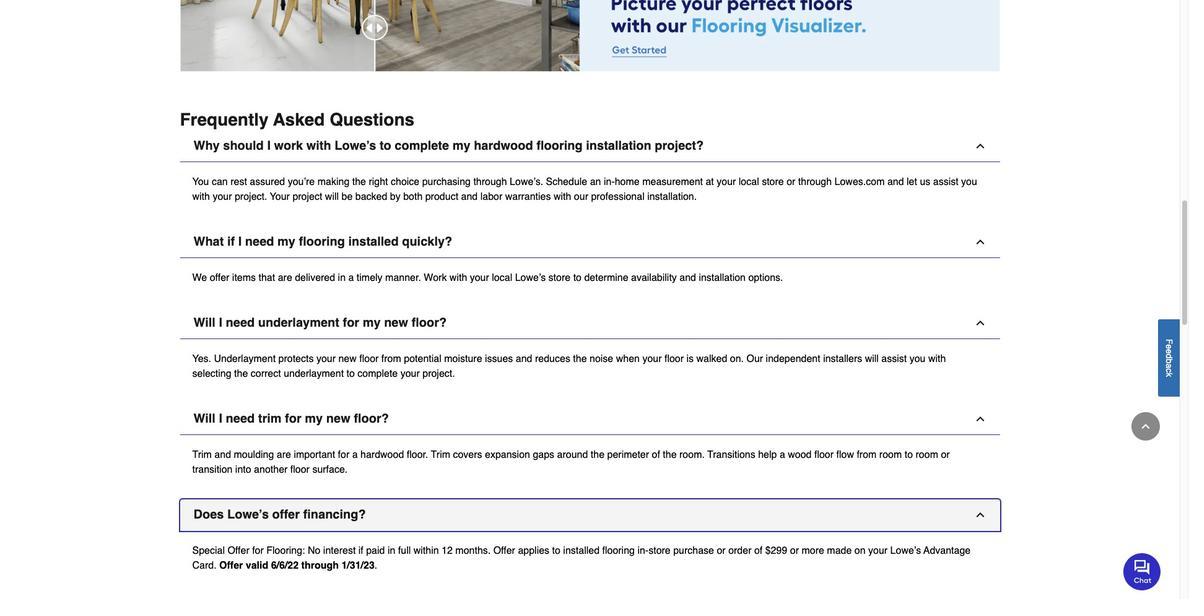 Task type: vqa. For each thing, say whether or not it's contained in the screenshot.
QUICKLY?
yes



Task type: locate. For each thing, give the bounding box(es) containing it.
if right the 'what'
[[227, 235, 235, 249]]

1 horizontal spatial in-
[[637, 546, 648, 557]]

and right the issues
[[516, 354, 532, 365]]

1 vertical spatial need
[[226, 316, 255, 330]]

financing?
[[303, 508, 366, 522]]

2 vertical spatial need
[[226, 412, 255, 426]]

chevron up image
[[974, 236, 986, 249], [974, 509, 986, 522]]

chevron up image inside scroll to top element
[[1139, 420, 1152, 433]]

interest
[[323, 546, 356, 557]]

1 horizontal spatial hardwood
[[474, 139, 533, 153]]

flooring inside button
[[536, 139, 583, 153]]

project. down the rest
[[235, 192, 267, 203]]

0 horizontal spatial store
[[548, 273, 570, 284]]

1 horizontal spatial if
[[358, 546, 363, 557]]

flooring:
[[266, 546, 305, 557]]

in left 'full' in the left bottom of the page
[[388, 546, 395, 557]]

to inside yes. underlayment protects your new floor from potential moisture issues and reduces the noise when your floor is walked on. our independent installers will assist you with selecting the correct underlayment to complete your project.
[[346, 369, 355, 380]]

1 e from the top
[[1164, 344, 1174, 349]]

chevron up image inside does lowe's offer financing? button
[[974, 509, 986, 522]]

need up "that"
[[245, 235, 274, 249]]

1 vertical spatial will
[[865, 354, 879, 365]]

chevron up image inside why should i work with lowe's to complete my hardwood flooring installation project? button
[[974, 140, 986, 153]]

0 horizontal spatial you
[[910, 354, 926, 365]]

installed inside special offer for flooring: no interest if paid in full within 12 months. offer applies to installed flooring in-store purchase or order of $299 or more made on your lowe's advantage card.
[[563, 546, 599, 557]]

installation left options.
[[699, 273, 746, 284]]

frequently
[[180, 110, 269, 130]]

0 vertical spatial of
[[652, 450, 660, 461]]

you can rest assured you're making the right choice purchasing through lowe's. schedule an in-home measurement at your local store or through lowes.com and let us assist you with your project. your project will be backed by both product and labor warranties with our professional installation.
[[192, 177, 977, 203]]

b
[[1164, 359, 1174, 364]]

for up surface.
[[338, 450, 349, 461]]

1 horizontal spatial floor?
[[412, 316, 447, 330]]

trim
[[192, 450, 212, 461], [431, 450, 450, 461]]

1 vertical spatial of
[[754, 546, 763, 557]]

f e e d b a c k
[[1164, 339, 1174, 377]]

will i need underlayment for my new floor?
[[194, 316, 447, 330]]

will down making
[[325, 192, 339, 203]]

advantage
[[923, 546, 971, 557]]

2 chevron up image from the top
[[974, 509, 986, 522]]

installation up home
[[586, 139, 651, 153]]

underlayment
[[258, 316, 339, 330], [284, 369, 344, 380]]

2 trim from the left
[[431, 450, 450, 461]]

need for underlayment
[[226, 316, 255, 330]]

lowe's
[[335, 139, 376, 153], [515, 273, 546, 284], [227, 508, 269, 522], [890, 546, 921, 557]]

0 vertical spatial new
[[384, 316, 408, 330]]

special offer for flooring: no interest if paid in full within 12 months. offer applies to installed flooring in-store purchase or order of $299 or more made on your lowe's advantage card.
[[192, 546, 971, 572]]

i right the 'what'
[[238, 235, 242, 249]]

hardwood
[[474, 139, 533, 153], [360, 450, 404, 461]]

0 horizontal spatial from
[[381, 354, 401, 365]]

chevron up image
[[974, 140, 986, 153], [974, 317, 986, 330], [974, 413, 986, 426], [1139, 420, 1152, 433]]

0 vertical spatial assist
[[933, 177, 958, 188]]

my up purchasing
[[452, 139, 470, 153]]

lowes.com
[[835, 177, 885, 188]]

1 will from the top
[[194, 316, 215, 330]]

0 vertical spatial flooring
[[536, 139, 583, 153]]

when
[[616, 354, 640, 365]]

offer
[[228, 546, 249, 557], [493, 546, 515, 557], [219, 561, 243, 572]]

new for will i need trim for my new floor?
[[326, 412, 350, 426]]

1 horizontal spatial trim
[[431, 450, 450, 461]]

1 vertical spatial flooring
[[299, 235, 345, 249]]

a up k
[[1164, 364, 1174, 368]]

1 horizontal spatial you
[[961, 177, 977, 188]]

for down 'timely'
[[343, 316, 359, 330]]

0 horizontal spatial trim
[[192, 450, 212, 461]]

in- left purchase
[[637, 546, 648, 557]]

determine
[[584, 273, 628, 284]]

assist
[[933, 177, 958, 188], [881, 354, 907, 365]]

yes. underlayment protects your new floor from potential moisture issues and reduces the noise when your floor is walked on. our independent installers will assist you with selecting the correct underlayment to complete your project.
[[192, 354, 946, 380]]

f
[[1164, 339, 1174, 344]]

installers
[[823, 354, 862, 365]]

for up valid
[[252, 546, 264, 557]]

0 vertical spatial you
[[961, 177, 977, 188]]

trim right floor.
[[431, 450, 450, 461]]

with
[[306, 139, 331, 153], [192, 192, 210, 203], [554, 192, 571, 203], [449, 273, 467, 284], [928, 354, 946, 365]]

0 vertical spatial from
[[381, 354, 401, 365]]

2 horizontal spatial flooring
[[602, 546, 635, 557]]

are right "that"
[[278, 273, 292, 284]]

quickly?
[[402, 235, 452, 249]]

from right flow
[[857, 450, 877, 461]]

will down selecting
[[194, 412, 215, 426]]

installation
[[586, 139, 651, 153], [699, 273, 746, 284]]

store
[[762, 177, 784, 188], [548, 273, 570, 284], [648, 546, 671, 557]]

1 vertical spatial chevron up image
[[974, 509, 986, 522]]

2 horizontal spatial store
[[762, 177, 784, 188]]

0 horizontal spatial will
[[325, 192, 339, 203]]

your down the potential
[[400, 369, 420, 380]]

1 vertical spatial assist
[[881, 354, 907, 365]]

hardwood inside trim and moulding are important for a hardwood floor. trim covers expansion gaps around the perimeter of the room. transitions help a wood floor flow from room to room or transition into another floor surface.
[[360, 450, 404, 461]]

assist right "us"
[[933, 177, 958, 188]]

order
[[728, 546, 751, 557]]

yes.
[[192, 354, 211, 365]]

on.
[[730, 354, 744, 365]]

asked
[[273, 110, 325, 130]]

1 vertical spatial complete
[[358, 369, 398, 380]]

are up another
[[277, 450, 291, 461]]

the up be
[[352, 177, 366, 188]]

of right perimeter
[[652, 450, 660, 461]]

c
[[1164, 368, 1174, 373]]

lowe's inside special offer for flooring: no interest if paid in full within 12 months. offer applies to installed flooring in-store purchase or order of $299 or more made on your lowe's advantage card.
[[890, 546, 921, 557]]

1 horizontal spatial room
[[916, 450, 938, 461]]

with inside yes. underlayment protects your new floor from potential moisture issues and reduces the noise when your floor is walked on. our independent installers will assist you with selecting the correct underlayment to complete your project.
[[928, 354, 946, 365]]

0 horizontal spatial assist
[[881, 354, 907, 365]]

hardwood up lowe's.
[[474, 139, 533, 153]]

0 horizontal spatial local
[[492, 273, 512, 284]]

1 vertical spatial you
[[910, 354, 926, 365]]

wood
[[788, 450, 812, 461]]

new down "will i need underlayment for my new floor?"
[[338, 354, 357, 365]]

product
[[425, 192, 458, 203]]

room
[[879, 450, 902, 461], [916, 450, 938, 461]]

of left $299
[[754, 546, 763, 557]]

assist right the "installers"
[[881, 354, 907, 365]]

installed
[[348, 235, 399, 249], [563, 546, 599, 557]]

new up important on the left bottom of page
[[326, 412, 350, 426]]

hardwood left floor.
[[360, 450, 404, 461]]

floor? for will i need underlayment for my new floor?
[[412, 316, 447, 330]]

1 horizontal spatial local
[[739, 177, 759, 188]]

offer right we at left
[[210, 273, 229, 284]]

0 vertical spatial installation
[[586, 139, 651, 153]]

your right when
[[642, 354, 662, 365]]

the left noise
[[573, 354, 587, 365]]

1 vertical spatial from
[[857, 450, 877, 461]]

i left work
[[267, 139, 271, 153]]

1 horizontal spatial installed
[[563, 546, 599, 557]]

1 horizontal spatial flooring
[[536, 139, 583, 153]]

1 horizontal spatial project.
[[422, 369, 455, 380]]

labor
[[480, 192, 502, 203]]

0 horizontal spatial hardwood
[[360, 450, 404, 461]]

chevron up image inside will i need trim for my new floor? button
[[974, 413, 986, 426]]

through down the no
[[301, 561, 339, 572]]

i down selecting
[[219, 412, 222, 426]]

home
[[615, 177, 640, 188]]

installed down does lowe's offer financing? button
[[563, 546, 599, 557]]

your right at
[[717, 177, 736, 188]]

1 vertical spatial underlayment
[[284, 369, 344, 380]]

will right the "installers"
[[865, 354, 879, 365]]

i inside button
[[267, 139, 271, 153]]

0 horizontal spatial room
[[879, 450, 902, 461]]

2 vertical spatial store
[[648, 546, 671, 557]]

underlayment inside yes. underlayment protects your new floor from potential moisture issues and reduces the noise when your floor is walked on. our independent installers will assist you with selecting the correct underlayment to complete your project.
[[284, 369, 344, 380]]

availability
[[631, 273, 677, 284]]

the down underlayment
[[234, 369, 248, 380]]

another
[[254, 465, 288, 476]]

what if i need my flooring installed quickly?
[[194, 235, 452, 249]]

offer up flooring:
[[272, 508, 300, 522]]

1 vertical spatial will
[[194, 412, 215, 426]]

1 horizontal spatial offer
[[272, 508, 300, 522]]

help
[[758, 450, 777, 461]]

your right on
[[868, 546, 888, 557]]

local
[[739, 177, 759, 188], [492, 273, 512, 284]]

will i need trim for my new floor? button
[[180, 404, 1000, 436]]

1 horizontal spatial in
[[388, 546, 395, 557]]

and left let
[[887, 177, 904, 188]]

0 vertical spatial store
[[762, 177, 784, 188]]

from inside trim and moulding are important for a hardwood floor. trim covers expansion gaps around the perimeter of the room. transitions help a wood floor flow from room to room or transition into another floor surface.
[[857, 450, 877, 461]]

1 horizontal spatial of
[[754, 546, 763, 557]]

in- inside special offer for flooring: no interest if paid in full within 12 months. offer applies to installed flooring in-store purchase or order of $299 or more made on your lowe's advantage card.
[[637, 546, 648, 557]]

store inside you can rest assured you're making the right choice purchasing through lowe's. schedule an in-home measurement at your local store or through lowes.com and let us assist you with your project. your project will be backed by both product and labor warranties with our professional installation.
[[762, 177, 784, 188]]

that
[[259, 273, 275, 284]]

with inside button
[[306, 139, 331, 153]]

1 horizontal spatial assist
[[933, 177, 958, 188]]

project. inside yes. underlayment protects your new floor from potential moisture issues and reduces the noise when your floor is walked on. our independent installers will assist you with selecting the correct underlayment to complete your project.
[[422, 369, 455, 380]]

floor left is on the right bottom of the page
[[664, 354, 684, 365]]

expansion
[[485, 450, 530, 461]]

my up important on the left bottom of page
[[305, 412, 323, 426]]

flooring down does lowe's offer financing? button
[[602, 546, 635, 557]]

chat invite button image
[[1123, 553, 1161, 591]]

0 vertical spatial will
[[194, 316, 215, 330]]

1 vertical spatial store
[[548, 273, 570, 284]]

2 vertical spatial new
[[326, 412, 350, 426]]

for right trim at the left
[[285, 412, 301, 426]]

flooring up delivered
[[299, 235, 345, 249]]

warranties
[[505, 192, 551, 203]]

0 vertical spatial in-
[[604, 177, 615, 188]]

into
[[235, 465, 251, 476]]

underlayment up protects
[[258, 316, 339, 330]]

through left lowes.com
[[798, 177, 832, 188]]

your right protects
[[316, 354, 336, 365]]

0 vertical spatial underlayment
[[258, 316, 339, 330]]

through
[[473, 177, 507, 188], [798, 177, 832, 188], [301, 561, 339, 572]]

of inside special offer for flooring: no interest if paid in full within 12 months. offer applies to installed flooring in-store purchase or order of $299 or more made on your lowe's advantage card.
[[754, 546, 763, 557]]

does
[[194, 508, 224, 522]]

a
[[348, 273, 354, 284], [1164, 364, 1174, 368], [352, 450, 358, 461], [780, 450, 785, 461]]

to
[[380, 139, 391, 153], [573, 273, 581, 284], [346, 369, 355, 380], [905, 450, 913, 461], [552, 546, 560, 557]]

to inside special offer for flooring: no interest if paid in full within 12 months. offer applies to installed flooring in-store purchase or order of $299 or more made on your lowe's advantage card.
[[552, 546, 560, 557]]

covers
[[453, 450, 482, 461]]

flooring up schedule
[[536, 139, 583, 153]]

2 will from the top
[[194, 412, 215, 426]]

and up transition
[[214, 450, 231, 461]]

in- right the an
[[604, 177, 615, 188]]

1 vertical spatial offer
[[272, 508, 300, 522]]

0 vertical spatial project.
[[235, 192, 267, 203]]

you inside yes. underlayment protects your new floor from potential moisture issues and reduces the noise when your floor is walked on. our independent installers will assist you with selecting the correct underlayment to complete your project.
[[910, 354, 926, 365]]

1 vertical spatial if
[[358, 546, 363, 557]]

new up the potential
[[384, 316, 408, 330]]

f e e d b a c k button
[[1158, 319, 1180, 397]]

1 vertical spatial in
[[388, 546, 395, 557]]

right
[[369, 177, 388, 188]]

lowe's inside button
[[335, 139, 376, 153]]

your
[[717, 177, 736, 188], [213, 192, 232, 203], [470, 273, 489, 284], [316, 354, 336, 365], [642, 354, 662, 365], [400, 369, 420, 380], [868, 546, 888, 557]]

1 horizontal spatial store
[[648, 546, 671, 557]]

the right around
[[591, 450, 604, 461]]

assist inside you can rest assured you're making the right choice purchasing through lowe's. schedule an in-home measurement at your local store or through lowes.com and let us assist you with your project. your project will be backed by both product and labor warranties with our professional installation.
[[933, 177, 958, 188]]

1 chevron up image from the top
[[974, 236, 986, 249]]

chevron up image inside what if i need my flooring installed quickly? button
[[974, 236, 986, 249]]

0 vertical spatial hardwood
[[474, 139, 533, 153]]

chevron up image inside will i need underlayment for my new floor? button
[[974, 317, 986, 330]]

1 vertical spatial new
[[338, 354, 357, 365]]

making
[[317, 177, 349, 188]]

will up yes.
[[194, 316, 215, 330]]

are
[[278, 273, 292, 284], [277, 450, 291, 461]]

perimeter
[[607, 450, 649, 461]]

0 horizontal spatial flooring
[[299, 235, 345, 249]]

1 horizontal spatial from
[[857, 450, 877, 461]]

0 vertical spatial will
[[325, 192, 339, 203]]

why should i work with lowe's to complete my hardwood flooring installation project?
[[194, 139, 704, 153]]

0 horizontal spatial installed
[[348, 235, 399, 249]]

frequently asked questions
[[180, 110, 414, 130]]

if inside button
[[227, 235, 235, 249]]

flooring inside special offer for flooring: no interest if paid in full within 12 months. offer applies to installed flooring in-store purchase or order of $299 or more made on your lowe's advantage card.
[[602, 546, 635, 557]]

0 vertical spatial installed
[[348, 235, 399, 249]]

need left trim at the left
[[226, 412, 255, 426]]

project. inside you can rest assured you're making the right choice purchasing through lowe's. schedule an in-home measurement at your local store or through lowes.com and let us assist you with your project. your project will be backed by both product and labor warranties with our professional installation.
[[235, 192, 267, 203]]

e
[[1164, 344, 1174, 349], [1164, 349, 1174, 354]]

new for will i need underlayment for my new floor?
[[384, 316, 408, 330]]

0 horizontal spatial in
[[338, 273, 346, 284]]

in
[[338, 273, 346, 284], [388, 546, 395, 557]]

0 horizontal spatial floor?
[[354, 412, 389, 426]]

0 vertical spatial chevron up image
[[974, 236, 986, 249]]

why should i work with lowe's to complete my hardwood flooring installation project? button
[[180, 131, 1000, 163]]

the left room.
[[663, 450, 677, 461]]

store inside special offer for flooring: no interest if paid in full within 12 months. offer applies to installed flooring in-store purchase or order of $299 or more made on your lowe's advantage card.
[[648, 546, 671, 557]]

trim up transition
[[192, 450, 212, 461]]

what
[[194, 235, 224, 249]]

offer left valid
[[219, 561, 243, 572]]

project. down the potential
[[422, 369, 455, 380]]

offer inside button
[[272, 508, 300, 522]]

are inside trim and moulding are important for a hardwood floor. trim covers expansion gaps around the perimeter of the room. transitions help a wood floor flow from room to room or transition into another floor surface.
[[277, 450, 291, 461]]

will
[[194, 316, 215, 330], [194, 412, 215, 426]]

or inside trim and moulding are important for a hardwood floor. trim covers expansion gaps around the perimeter of the room. transitions help a wood floor flow from room to room or transition into another floor surface.
[[941, 450, 950, 461]]

gaps
[[533, 450, 554, 461]]

will for will i need trim for my new floor?
[[194, 412, 215, 426]]

1 horizontal spatial installation
[[699, 273, 746, 284]]

from left the potential
[[381, 354, 401, 365]]

underlayment down protects
[[284, 369, 344, 380]]

1 horizontal spatial will
[[865, 354, 879, 365]]

e up d
[[1164, 344, 1174, 349]]

0 horizontal spatial installation
[[586, 139, 651, 153]]

0 vertical spatial need
[[245, 235, 274, 249]]

0 horizontal spatial in-
[[604, 177, 615, 188]]

1 vertical spatial in-
[[637, 546, 648, 557]]

a inside button
[[1164, 364, 1174, 368]]

0 horizontal spatial of
[[652, 450, 660, 461]]

and
[[887, 177, 904, 188], [461, 192, 478, 203], [680, 273, 696, 284], [516, 354, 532, 365], [214, 450, 231, 461]]

e up b
[[1164, 349, 1174, 354]]

and left labor
[[461, 192, 478, 203]]

for inside trim and moulding are important for a hardwood floor. trim covers expansion gaps around the perimeter of the room. transitions help a wood floor flow from room to room or transition into another floor surface.
[[338, 450, 349, 461]]

floor
[[359, 354, 379, 365], [664, 354, 684, 365], [814, 450, 834, 461], [290, 465, 310, 476]]

1 vertical spatial are
[[277, 450, 291, 461]]

2 vertical spatial flooring
[[602, 546, 635, 557]]

1 vertical spatial hardwood
[[360, 450, 404, 461]]

0 horizontal spatial if
[[227, 235, 235, 249]]

my
[[452, 139, 470, 153], [277, 235, 295, 249], [363, 316, 381, 330], [305, 412, 323, 426]]

0 vertical spatial if
[[227, 235, 235, 249]]

in- inside you can rest assured you're making the right choice purchasing through lowe's. schedule an in-home measurement at your local store or through lowes.com and let us assist you with your project. your project will be backed by both product and labor warranties with our professional installation.
[[604, 177, 615, 188]]

choice
[[391, 177, 419, 188]]

through up labor
[[473, 177, 507, 188]]

0 vertical spatial floor?
[[412, 316, 447, 330]]

0 horizontal spatial project.
[[235, 192, 267, 203]]

1 vertical spatial local
[[492, 273, 512, 284]]

0 horizontal spatial offer
[[210, 273, 229, 284]]

need
[[245, 235, 274, 249], [226, 316, 255, 330], [226, 412, 255, 426]]

within
[[413, 546, 439, 557]]

0 vertical spatial complete
[[395, 139, 449, 153]]

in right delivered
[[338, 273, 346, 284]]

need up underlayment
[[226, 316, 255, 330]]

installed up 'timely'
[[348, 235, 399, 249]]

1 vertical spatial floor?
[[354, 412, 389, 426]]

if left "paid" at the left of the page
[[358, 546, 363, 557]]

professional
[[591, 192, 644, 203]]

1 vertical spatial project.
[[422, 369, 455, 380]]

for
[[343, 316, 359, 330], [285, 412, 301, 426], [338, 450, 349, 461], [252, 546, 264, 557]]

floor?
[[412, 316, 447, 330], [354, 412, 389, 426]]

a left 'timely'
[[348, 273, 354, 284]]

1 vertical spatial installed
[[563, 546, 599, 557]]

does lowe's offer financing? button
[[180, 500, 1000, 532]]

0 vertical spatial local
[[739, 177, 759, 188]]

of
[[652, 450, 660, 461], [754, 546, 763, 557]]



Task type: describe. For each thing, give the bounding box(es) containing it.
lowe's.
[[510, 177, 543, 188]]

underlayment
[[214, 354, 276, 365]]

by
[[390, 192, 400, 203]]

1 horizontal spatial through
[[473, 177, 507, 188]]

work
[[274, 139, 303, 153]]

more
[[802, 546, 824, 557]]

issues
[[485, 354, 513, 365]]

complete inside yes. underlayment protects your new floor from potential moisture issues and reduces the noise when your floor is walked on. our independent installers will assist you with selecting the correct underlayment to complete your project.
[[358, 369, 398, 380]]

correct
[[251, 369, 281, 380]]

installation inside button
[[586, 139, 651, 153]]

need for trim
[[226, 412, 255, 426]]

trim and moulding are important for a hardwood floor. trim covers expansion gaps around the perimeter of the room. transitions help a wood floor flow from room to room or transition into another floor surface.
[[192, 450, 950, 476]]

1 vertical spatial installation
[[699, 273, 746, 284]]

transitions
[[707, 450, 755, 461]]

floor? for will i need trim for my new floor?
[[354, 412, 389, 426]]

is
[[686, 354, 694, 365]]

options.
[[748, 273, 783, 284]]

chevron up image for will i need trim for my new floor?
[[974, 413, 986, 426]]

new inside yes. underlayment protects your new floor from potential moisture issues and reduces the noise when your floor is walked on. our independent installers will assist you with selecting the correct underlayment to complete your project.
[[338, 354, 357, 365]]

paid
[[366, 546, 385, 557]]

offer up valid
[[228, 546, 249, 557]]

installed inside what if i need my flooring installed quickly? button
[[348, 235, 399, 249]]

1 trim from the left
[[192, 450, 212, 461]]

measurement
[[642, 177, 703, 188]]

from inside yes. underlayment protects your new floor from potential moisture issues and reduces the noise when your floor is walked on. our independent installers will assist you with selecting the correct underlayment to complete your project.
[[381, 354, 401, 365]]

underlayment inside button
[[258, 316, 339, 330]]

reduces
[[535, 354, 570, 365]]

purchase
[[673, 546, 714, 557]]

items
[[232, 273, 256, 284]]

12
[[442, 546, 453, 557]]

1/31/23
[[342, 561, 375, 572]]

walked
[[696, 354, 727, 365]]

to inside button
[[380, 139, 391, 153]]

if inside special offer for flooring: no interest if paid in full within 12 months. offer applies to installed flooring in-store purchase or order of $299 or more made on your lowe's advantage card.
[[358, 546, 363, 557]]

2 e from the top
[[1164, 349, 1174, 354]]

chevron up image for does lowe's offer financing?
[[974, 509, 986, 522]]

why
[[194, 139, 220, 153]]

noise
[[590, 354, 613, 365]]

surface.
[[312, 465, 348, 476]]

0 horizontal spatial through
[[301, 561, 339, 572]]

hardwood inside button
[[474, 139, 533, 153]]

of inside trim and moulding are important for a hardwood floor. trim covers expansion gaps around the perimeter of the room. transitions help a wood floor flow from room to room or transition into another floor surface.
[[652, 450, 660, 461]]

an
[[590, 177, 601, 188]]

my inside button
[[452, 139, 470, 153]]

work
[[424, 273, 447, 284]]

floor left flow
[[814, 450, 834, 461]]

scroll to top element
[[1131, 412, 1160, 441]]

purchasing
[[422, 177, 471, 188]]

a right important on the left bottom of page
[[352, 450, 358, 461]]

0 vertical spatial offer
[[210, 273, 229, 284]]

will i need underlayment for my new floor? button
[[180, 308, 1000, 340]]

trim
[[258, 412, 281, 426]]

selecting
[[192, 369, 231, 380]]

for inside special offer for flooring: no interest if paid in full within 12 months. offer applies to installed flooring in-store purchase or order of $299 or more made on your lowe's advantage card.
[[252, 546, 264, 557]]

does lowe's offer financing?
[[194, 508, 366, 522]]

on
[[854, 546, 865, 557]]

chevron up image for will i need underlayment for my new floor?
[[974, 317, 986, 330]]

can
[[212, 177, 228, 188]]

.
[[375, 561, 377, 572]]

d
[[1164, 354, 1174, 359]]

you're
[[288, 177, 315, 188]]

months.
[[455, 546, 491, 557]]

your inside special offer for flooring: no interest if paid in full within 12 months. offer applies to installed flooring in-store purchase or order of $299 or more made on your lowe's advantage card.
[[868, 546, 888, 557]]

will for will i need underlayment for my new floor?
[[194, 316, 215, 330]]

to inside trim and moulding are important for a hardwood floor. trim covers expansion gaps around the perimeter of the room. transitions help a wood floor flow from room to room or transition into another floor surface.
[[905, 450, 913, 461]]

2 room from the left
[[916, 450, 938, 461]]

protects
[[278, 354, 314, 365]]

us
[[920, 177, 930, 188]]

floor left the potential
[[359, 354, 379, 365]]

room.
[[679, 450, 705, 461]]

important
[[294, 450, 335, 461]]

rest
[[230, 177, 247, 188]]

will inside you can rest assured you're making the right choice purchasing through lowe's. schedule an in-home measurement at your local store or through lowes.com and let us assist you with your project. your project will be backed by both product and labor warranties with our professional installation.
[[325, 192, 339, 203]]

picture your perfect floors with our flooring visualizer. get started. image
[[180, 0, 1000, 71]]

and right availability
[[680, 273, 696, 284]]

our
[[747, 354, 763, 365]]

1 room from the left
[[879, 450, 902, 461]]

project?
[[655, 139, 704, 153]]

complete inside why should i work with lowe's to complete my hardwood flooring installation project? button
[[395, 139, 449, 153]]

chevron up image for why should i work with lowe's to complete my hardwood flooring installation project?
[[974, 140, 986, 153]]

made
[[827, 546, 852, 557]]

delivered
[[295, 273, 335, 284]]

or inside you can rest assured you're making the right choice purchasing through lowe's. schedule an in-home measurement at your local store or through lowes.com and let us assist you with your project. your project will be backed by both product and labor warranties with our professional installation.
[[787, 177, 795, 188]]

and inside yes. underlayment protects your new floor from potential moisture issues and reduces the noise when your floor is walked on. our independent installers will assist you with selecting the correct underlayment to complete your project.
[[516, 354, 532, 365]]

a right help
[[780, 450, 785, 461]]

we
[[192, 273, 207, 284]]

assured
[[250, 177, 285, 188]]

your right work
[[470, 273, 489, 284]]

0 vertical spatial in
[[338, 273, 346, 284]]

manner.
[[385, 273, 421, 284]]

2 horizontal spatial through
[[798, 177, 832, 188]]

offer left applies
[[493, 546, 515, 557]]

at
[[706, 177, 714, 188]]

project
[[293, 192, 322, 203]]

what if i need my flooring installed quickly? button
[[180, 227, 1000, 258]]

assist inside yes. underlayment protects your new floor from potential moisture issues and reduces the noise when your floor is walked on. our independent installers will assist you with selecting the correct underlayment to complete your project.
[[881, 354, 907, 365]]

your down can
[[213, 192, 232, 203]]

the inside you can rest assured you're making the right choice purchasing through lowe's. schedule an in-home measurement at your local store or through lowes.com and let us assist you with your project. your project will be backed by both product and labor warranties with our professional installation.
[[352, 177, 366, 188]]

6/6/22
[[271, 561, 299, 572]]

applies
[[518, 546, 549, 557]]

0 vertical spatial are
[[278, 273, 292, 284]]

special
[[192, 546, 225, 557]]

moisture
[[444, 354, 482, 365]]

flooring inside button
[[299, 235, 345, 249]]

schedule
[[546, 177, 587, 188]]

you
[[192, 177, 209, 188]]

offer valid 6/6/22 through 1/31/23 .
[[219, 561, 377, 572]]

be
[[342, 192, 353, 203]]

$299
[[765, 546, 787, 557]]

and inside trim and moulding are important for a hardwood floor. trim covers expansion gaps around the perimeter of the room. transitions help a wood floor flow from room to room or transition into another floor surface.
[[214, 450, 231, 461]]

lowe's inside button
[[227, 508, 269, 522]]

k
[[1164, 373, 1174, 377]]

you inside you can rest assured you're making the right choice purchasing through lowe's. schedule an in-home measurement at your local store or through lowes.com and let us assist you with your project. your project will be backed by both product and labor warranties with our professional installation.
[[961, 177, 977, 188]]

no
[[308, 546, 320, 557]]

should
[[223, 139, 264, 153]]

local inside you can rest assured you're making the right choice purchasing through lowe's. schedule an in-home measurement at your local store or through lowes.com and let us assist you with your project. your project will be backed by both product and labor warranties with our professional installation.
[[739, 177, 759, 188]]

my down your
[[277, 235, 295, 249]]

your
[[270, 192, 290, 203]]

chevron up image for what if i need my flooring installed quickly?
[[974, 236, 986, 249]]

backed
[[355, 192, 387, 203]]

transition
[[192, 465, 232, 476]]

moulding
[[234, 450, 274, 461]]

will i need trim for my new floor?
[[194, 412, 389, 426]]

will inside yes. underlayment protects your new floor from potential moisture issues and reduces the noise when your floor is walked on. our independent installers will assist you with selecting the correct underlayment to complete your project.
[[865, 354, 879, 365]]

in inside special offer for flooring: no interest if paid in full within 12 months. offer applies to installed flooring in-store purchase or order of $299 or more made on your lowe's advantage card.
[[388, 546, 395, 557]]

both
[[403, 192, 423, 203]]

questions
[[330, 110, 414, 130]]

i up underlayment
[[219, 316, 222, 330]]

floor down important on the left bottom of page
[[290, 465, 310, 476]]

my down 'timely'
[[363, 316, 381, 330]]



